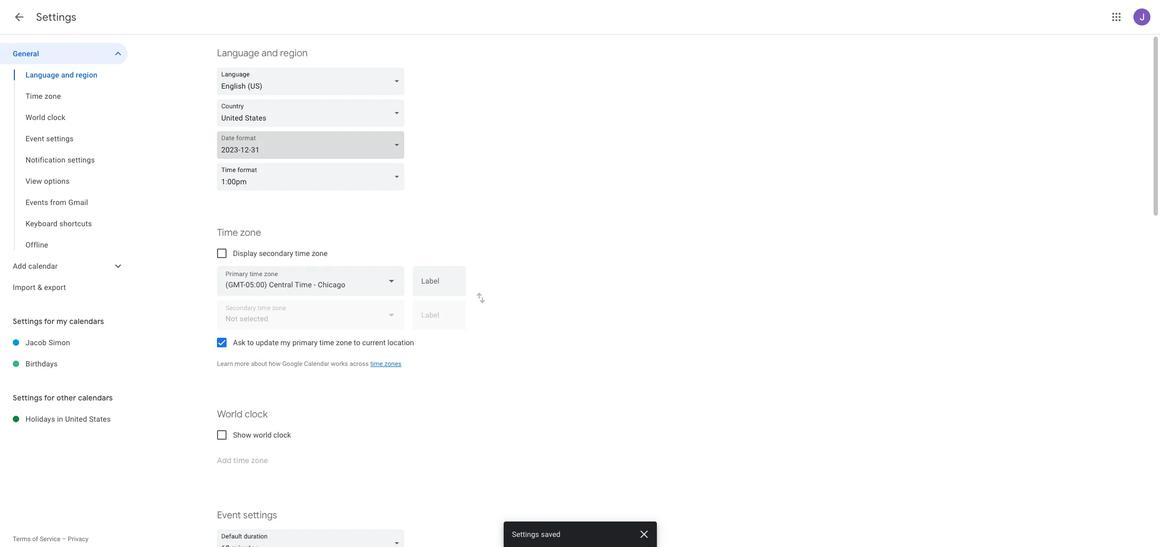 Task type: locate. For each thing, give the bounding box(es) containing it.
calendars up jacob simon tree item
[[69, 317, 104, 327]]

0 vertical spatial and
[[262, 47, 278, 60]]

2 for from the top
[[44, 394, 55, 403]]

settings
[[46, 135, 74, 143], [67, 156, 95, 164], [243, 510, 277, 522]]

0 vertical spatial event settings
[[26, 135, 74, 143]]

privacy
[[68, 536, 88, 544]]

saved
[[541, 531, 561, 539]]

1 vertical spatial event settings
[[217, 510, 277, 522]]

holidays in united states
[[26, 415, 111, 424]]

zone
[[45, 92, 61, 101], [240, 227, 261, 239], [312, 250, 328, 258], [336, 339, 352, 347]]

None field
[[217, 68, 409, 95], [217, 99, 409, 127], [217, 131, 409, 159], [217, 163, 409, 191], [217, 267, 404, 296], [217, 530, 409, 548], [217, 68, 409, 95], [217, 99, 409, 127], [217, 131, 409, 159], [217, 163, 409, 191], [217, 267, 404, 296], [217, 530, 409, 548]]

world up notification
[[26, 113, 45, 122]]

1 vertical spatial for
[[44, 394, 55, 403]]

learn
[[217, 361, 233, 368]]

0 horizontal spatial language and region
[[26, 71, 98, 79]]

calendar
[[28, 262, 58, 271]]

to
[[247, 339, 254, 347], [354, 339, 360, 347]]

1 vertical spatial language and region
[[26, 71, 98, 79]]

1 vertical spatial time
[[217, 227, 238, 239]]

go back image
[[13, 11, 26, 23]]

0 vertical spatial my
[[57, 317, 67, 327]]

settings up jacob
[[13, 317, 42, 327]]

1 horizontal spatial language and region
[[217, 47, 308, 60]]

2 vertical spatial clock
[[273, 431, 291, 440]]

settings for my calendars tree
[[0, 332, 128, 375]]

holidays in united states tree item
[[0, 409, 128, 430]]

jacob simon
[[26, 339, 70, 347]]

notification
[[26, 156, 66, 164]]

1 vertical spatial event
[[217, 510, 241, 522]]

1 horizontal spatial language
[[217, 47, 259, 60]]

settings
[[36, 11, 76, 24], [13, 317, 42, 327], [13, 394, 42, 403], [512, 531, 539, 539]]

0 vertical spatial language
[[217, 47, 259, 60]]

clock right world
[[273, 431, 291, 440]]

calendars
[[69, 317, 104, 327], [78, 394, 113, 403]]

in
[[57, 415, 63, 424]]

event
[[26, 135, 44, 143], [217, 510, 241, 522]]

0 vertical spatial region
[[280, 47, 308, 60]]

options
[[44, 177, 70, 186]]

0 horizontal spatial and
[[61, 71, 74, 79]]

for
[[44, 317, 55, 327], [44, 394, 55, 403]]

0 horizontal spatial time
[[295, 250, 310, 258]]

clock up notification settings
[[47, 113, 65, 122]]

how
[[269, 361, 281, 368]]

time down 'general'
[[26, 92, 43, 101]]

time zone up the display
[[217, 227, 261, 239]]

show world clock
[[233, 431, 291, 440]]

0 vertical spatial settings
[[46, 135, 74, 143]]

time
[[295, 250, 310, 258], [319, 339, 334, 347], [370, 361, 383, 368]]

view
[[26, 177, 42, 186]]

1 vertical spatial time
[[319, 339, 334, 347]]

1 vertical spatial language
[[26, 71, 59, 79]]

event settings inside group
[[26, 135, 74, 143]]

0 vertical spatial event
[[26, 135, 44, 143]]

display secondary time zone
[[233, 250, 328, 258]]

secondary
[[259, 250, 293, 258]]

world
[[26, 113, 45, 122], [217, 409, 243, 421]]

1 horizontal spatial event
[[217, 510, 241, 522]]

more
[[235, 361, 249, 368]]

Label for secondary time zone. text field
[[421, 312, 458, 327]]

clock
[[47, 113, 65, 122], [245, 409, 268, 421], [273, 431, 291, 440]]

add calendar
[[13, 262, 58, 271]]

1 vertical spatial calendars
[[78, 394, 113, 403]]

&
[[37, 284, 42, 292]]

1 horizontal spatial my
[[281, 339, 291, 347]]

and
[[262, 47, 278, 60], [61, 71, 74, 79]]

1 horizontal spatial time zone
[[217, 227, 261, 239]]

world clock up show at the left bottom of page
[[217, 409, 268, 421]]

from
[[50, 198, 66, 207]]

clock up 'show world clock' on the left bottom
[[245, 409, 268, 421]]

zone up the display
[[240, 227, 261, 239]]

to left the "current"
[[354, 339, 360, 347]]

0 vertical spatial for
[[44, 317, 55, 327]]

zones
[[385, 361, 402, 368]]

time
[[26, 92, 43, 101], [217, 227, 238, 239]]

0 horizontal spatial event settings
[[26, 135, 74, 143]]

import
[[13, 284, 36, 292]]

birthdays tree item
[[0, 354, 128, 375]]

general tree item
[[0, 43, 128, 64]]

time zone down 'general'
[[26, 92, 61, 101]]

calendars for settings for my calendars
[[69, 317, 104, 327]]

region
[[280, 47, 308, 60], [76, 71, 98, 79]]

1 vertical spatial world
[[217, 409, 243, 421]]

language
[[217, 47, 259, 60], [26, 71, 59, 79]]

simon
[[49, 339, 70, 347]]

0 horizontal spatial time
[[26, 92, 43, 101]]

–
[[62, 536, 66, 544]]

1 vertical spatial world clock
[[217, 409, 268, 421]]

for up jacob simon
[[44, 317, 55, 327]]

for left other
[[44, 394, 55, 403]]

my up jacob simon tree item
[[57, 317, 67, 327]]

0 vertical spatial clock
[[47, 113, 65, 122]]

time zone
[[26, 92, 61, 101], [217, 227, 261, 239]]

1 vertical spatial clock
[[245, 409, 268, 421]]

0 horizontal spatial to
[[247, 339, 254, 347]]

0 vertical spatial time
[[26, 92, 43, 101]]

world clock up notification
[[26, 113, 65, 122]]

group
[[0, 64, 128, 256]]

current
[[362, 339, 386, 347]]

0 vertical spatial calendars
[[69, 317, 104, 327]]

time right secondary at the left top of the page
[[295, 250, 310, 258]]

0 horizontal spatial world
[[26, 113, 45, 122]]

settings left saved
[[512, 531, 539, 539]]

0 horizontal spatial my
[[57, 317, 67, 327]]

time zones link
[[370, 361, 402, 368]]

zone down general tree item
[[45, 92, 61, 101]]

1 horizontal spatial time
[[319, 339, 334, 347]]

1 horizontal spatial clock
[[245, 409, 268, 421]]

1 vertical spatial my
[[281, 339, 291, 347]]

works
[[331, 361, 348, 368]]

time right primary at the bottom left of page
[[319, 339, 334, 347]]

calendar
[[304, 361, 329, 368]]

1 to from the left
[[247, 339, 254, 347]]

1 horizontal spatial event settings
[[217, 510, 277, 522]]

settings for settings for my calendars
[[13, 317, 42, 327]]

holidays
[[26, 415, 55, 424]]

world clock
[[26, 113, 65, 122], [217, 409, 268, 421]]

ask
[[233, 339, 245, 347]]

terms of service link
[[13, 536, 60, 544]]

1 horizontal spatial to
[[354, 339, 360, 347]]

settings for settings for other calendars
[[13, 394, 42, 403]]

calendars up states on the left bottom of the page
[[78, 394, 113, 403]]

event settings
[[26, 135, 74, 143], [217, 510, 277, 522]]

world up show at the left bottom of page
[[217, 409, 243, 421]]

0 horizontal spatial region
[[76, 71, 98, 79]]

2 vertical spatial settings
[[243, 510, 277, 522]]

0 vertical spatial world
[[26, 113, 45, 122]]

0 vertical spatial language and region
[[217, 47, 308, 60]]

tree containing general
[[0, 43, 128, 298]]

1 horizontal spatial world
[[217, 409, 243, 421]]

settings right "go back" image
[[36, 11, 76, 24]]

import & export
[[13, 284, 66, 292]]

time up the display
[[217, 227, 238, 239]]

2 vertical spatial time
[[370, 361, 383, 368]]

my
[[57, 317, 67, 327], [281, 339, 291, 347]]

1 vertical spatial time zone
[[217, 227, 261, 239]]

0 horizontal spatial time zone
[[26, 92, 61, 101]]

2 horizontal spatial time
[[370, 361, 383, 368]]

terms
[[13, 536, 31, 544]]

tree
[[0, 43, 128, 298]]

0 horizontal spatial language
[[26, 71, 59, 79]]

about
[[251, 361, 267, 368]]

my right update
[[281, 339, 291, 347]]

settings up holidays
[[13, 394, 42, 403]]

time left zones
[[370, 361, 383, 368]]

language and region
[[217, 47, 308, 60], [26, 71, 98, 79]]

1 horizontal spatial and
[[262, 47, 278, 60]]

zone up works
[[336, 339, 352, 347]]

to right ask
[[247, 339, 254, 347]]

0 vertical spatial world clock
[[26, 113, 65, 122]]

1 for from the top
[[44, 317, 55, 327]]

for for other
[[44, 394, 55, 403]]



Task type: vqa. For each thing, say whether or not it's contained in the screenshot.
Jacob
yes



Task type: describe. For each thing, give the bounding box(es) containing it.
settings for settings saved
[[512, 531, 539, 539]]

of
[[32, 536, 38, 544]]

0 vertical spatial time zone
[[26, 92, 61, 101]]

other
[[57, 394, 76, 403]]

location
[[388, 339, 414, 347]]

view options
[[26, 177, 70, 186]]

add
[[13, 262, 26, 271]]

export
[[44, 284, 66, 292]]

terms of service – privacy
[[13, 536, 88, 544]]

events
[[26, 198, 48, 207]]

1 vertical spatial region
[[76, 71, 98, 79]]

settings saved
[[512, 531, 561, 539]]

across
[[350, 361, 369, 368]]

gmail
[[68, 198, 88, 207]]

2 horizontal spatial clock
[[273, 431, 291, 440]]

show
[[233, 431, 251, 440]]

jacob simon tree item
[[0, 332, 128, 354]]

keyboard
[[26, 220, 58, 228]]

events from gmail
[[26, 198, 88, 207]]

holidays in united states link
[[26, 409, 128, 430]]

for for my
[[44, 317, 55, 327]]

0 horizontal spatial clock
[[47, 113, 65, 122]]

1 vertical spatial and
[[61, 71, 74, 79]]

birthdays link
[[26, 354, 128, 375]]

settings heading
[[36, 11, 76, 24]]

states
[[89, 415, 111, 424]]

0 horizontal spatial world clock
[[26, 113, 65, 122]]

ask to update my primary time zone to current location
[[233, 339, 414, 347]]

1 horizontal spatial world clock
[[217, 409, 268, 421]]

birthdays
[[26, 360, 58, 369]]

privacy link
[[68, 536, 88, 544]]

group containing language and region
[[0, 64, 128, 256]]

update
[[256, 339, 279, 347]]

shortcuts
[[59, 220, 92, 228]]

google
[[282, 361, 302, 368]]

jacob
[[26, 339, 47, 347]]

0 horizontal spatial event
[[26, 135, 44, 143]]

learn more about how google calendar works across time zones
[[217, 361, 402, 368]]

display
[[233, 250, 257, 258]]

2 to from the left
[[354, 339, 360, 347]]

settings for my calendars
[[13, 317, 104, 327]]

1 horizontal spatial region
[[280, 47, 308, 60]]

service
[[40, 536, 60, 544]]

settings for other calendars
[[13, 394, 113, 403]]

0 vertical spatial time
[[295, 250, 310, 258]]

general
[[13, 49, 39, 58]]

offline
[[26, 241, 48, 250]]

Label for primary time zone. text field
[[421, 278, 458, 293]]

1 vertical spatial settings
[[67, 156, 95, 164]]

settings for settings
[[36, 11, 76, 24]]

notification settings
[[26, 156, 95, 164]]

united
[[65, 415, 87, 424]]

language and region inside group
[[26, 71, 98, 79]]

world inside group
[[26, 113, 45, 122]]

zone right secondary at the left top of the page
[[312, 250, 328, 258]]

keyboard shortcuts
[[26, 220, 92, 228]]

1 horizontal spatial time
[[217, 227, 238, 239]]

primary
[[292, 339, 318, 347]]

calendars for settings for other calendars
[[78, 394, 113, 403]]

world
[[253, 431, 272, 440]]



